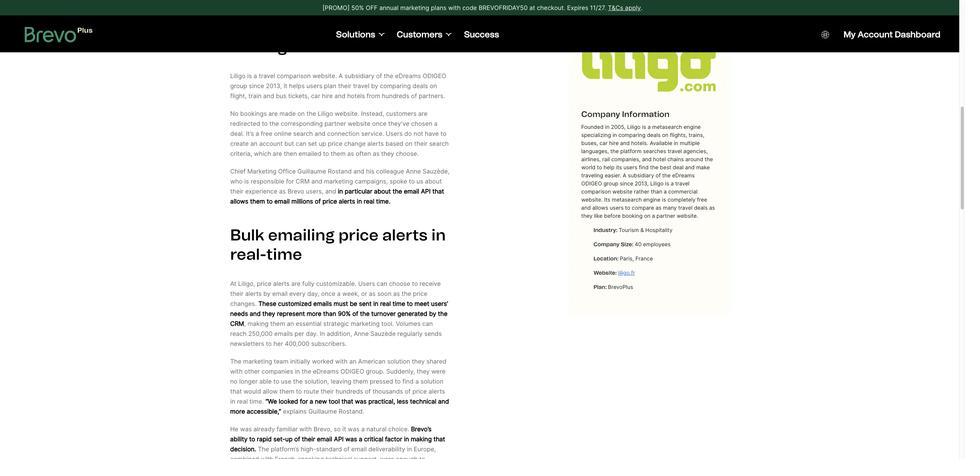 Task type: vqa. For each thing, say whether or not it's contained in the screenshot.
"technical" in the "We Looked For A New Tool That Was Practical, Less Technical And More Accessible,"
yes



Task type: describe. For each thing, give the bounding box(es) containing it.
1 horizontal spatial it
[[343, 426, 346, 433]]

or
[[361, 290, 367, 298]]

tool inside a robust yet simple email routing tool
[[291, 37, 322, 56]]

1 vertical spatial guillaume
[[309, 408, 337, 416]]

1 horizontal spatial engine
[[684, 124, 701, 130]]

than inside founded in 2005, liligo is a metasearch engine specializing in comparing deals on flights, trains, buses, car hire and hotels. available in multiple languages, the platform searches travel agencies, airlines, rail companies, and hotel chains around the world to help its users find the best deal and make traveling easier. a subsidiary of the edreams odigeo group since 2013, liligo is a travel comparison website rather than a commercial website. its metasearch engine is completely free and allows users to compare as many travel deals as they like before booking on a partner website.
[[651, 188, 663, 195]]

are up chosen
[[419, 110, 428, 117]]

off
[[366, 4, 378, 12]]

no
[[230, 378, 238, 386]]

reach
[[230, 330, 247, 338]]

multiple
[[680, 140, 700, 146]]

on down the compare at the top right of page
[[645, 213, 651, 219]]

location:
[[594, 256, 619, 262]]

to right have
[[441, 130, 447, 137]]

an inside , making them an essential strategic marketing tool. volumes can reach 250,000 emails per day. in addition, anne sauzède regularly sends newsletters to her 400,000 subscribers.
[[287, 320, 294, 328]]

its
[[616, 164, 622, 171]]

the for marketing
[[230, 358, 242, 366]]

website. down completely
[[677, 213, 699, 219]]

instead,
[[361, 110, 385, 117]]

choice.
[[389, 426, 410, 433]]

technical inside the platform's high-standard of email deliverability in europe, combined with french-speaking technical support, were enough t
[[326, 456, 352, 460]]

factor
[[385, 436, 403, 443]]

anne inside chief marketing office guillaume rostand and his colleague anne sauzède, who is responsible for crm and marketing campaigns, spoke to us about their experience as brevo users, and
[[406, 168, 421, 175]]

annual
[[380, 4, 399, 12]]

with right worked
[[335, 358, 348, 366]]

often
[[356, 150, 371, 157]]

that inside brevo's ability to rapid set-up of their email api was a critical factor in making that decision.
[[434, 436, 446, 443]]

every
[[290, 290, 306, 298]]

sends
[[425, 330, 442, 338]]

to left use
[[274, 378, 279, 386]]

paris,
[[620, 255, 634, 262]]

on up available
[[663, 132, 669, 138]]

price inside "no bookings are made on the liligo website. instead, customers are redirected to the corresponding partner website once they've chosen a deal. it's a free online search and connection service. users do not have to create an account but can set up price change alerts based on their search criteria, which are then emailed to them as often as they choose."
[[328, 140, 343, 147]]

liligo.fr
[[619, 270, 636, 276]]

on up corresponding
[[298, 110, 305, 117]]

a up commercial
[[671, 180, 674, 187]]

turnover
[[372, 310, 396, 318]]

0 vertical spatial search
[[294, 130, 313, 137]]

success link
[[464, 29, 500, 40]]

of inside these customized emails must be sent in real time to meet users' needs and they represent more than 90% of the turnover generated by the crm
[[353, 310, 359, 318]]

company for company size: 40 employees
[[594, 242, 620, 248]]

"we
[[266, 398, 277, 406]]

route
[[304, 388, 319, 396]]

subscribers.
[[311, 340, 347, 348]]

them down group.
[[353, 378, 368, 386]]

the inside in particular about the email api that allows them to email millions of price alerts in real time.
[[393, 188, 402, 195]]

must
[[334, 300, 348, 308]]

to inside brevo's ability to rapid set-up of their email api was a critical factor in making that decision.
[[249, 436, 255, 443]]

the for platform's
[[258, 446, 269, 453]]

of up the from at top
[[376, 72, 382, 80]]

brevofriday50
[[479, 4, 528, 12]]

email inside "at liligo, price alerts are fully customizable. users can choose to receive their alerts by email every day, once a week, or as soon as the price changes."
[[272, 290, 288, 298]]

he
[[230, 426, 239, 433]]

email inside brevo's ability to rapid set-up of their email api was a critical factor in making that decision.
[[317, 436, 333, 443]]

their inside brevo's ability to rapid set-up of their email api was a critical factor in making that decision.
[[302, 436, 315, 443]]

marketing inside the marketing team initially worked with an american solution they shared with other companies in the edreams odigeo group. suddenly, they were no longer able to use the solution, leaving them pressed to find a solution that would allow them to route their hundreds of thousands of price alerts in real time.
[[243, 358, 272, 366]]

0 vertical spatial metasearch
[[653, 124, 683, 130]]

90%
[[338, 310, 351, 318]]

sauzède
[[371, 330, 396, 338]]

50%
[[352, 4, 364, 12]]

travel up chains on the right
[[668, 148, 682, 154]]

company information
[[582, 109, 670, 119]]

emails inside , making them an essential strategic marketing tool. volumes can reach 250,000 emails per day. in addition, anne sauzède regularly sends newsletters to her 400,000 subscribers.
[[274, 330, 293, 338]]

partners.
[[419, 92, 445, 100]]

a inside "we looked for a new tool that was practical, less technical and more accessible,"
[[310, 398, 313, 406]]

a down the compare at the top right of page
[[652, 213, 656, 219]]

a up many
[[664, 188, 667, 195]]

is up many
[[662, 196, 667, 203]]

languages,
[[582, 148, 609, 154]]

success
[[464, 29, 500, 40]]

at liligo, price alerts are fully customizable. users can choose to receive their alerts by email every day, once a week, or as soon as the price changes.
[[230, 280, 441, 308]]

at
[[230, 280, 237, 288]]

they've
[[389, 120, 410, 127]]

chosen
[[411, 120, 433, 127]]

alerts inside bulk emailing price alerts in real-time
[[383, 226, 428, 245]]

set
[[308, 140, 317, 147]]

solutions
[[336, 29, 376, 40]]

them inside "no bookings are made on the liligo website. instead, customers are redirected to the corresponding partner website once they've chosen a deal. it's a free online search and connection service. users do not have to create an account but can set up price change alerts based on their search criteria, which are then emailed to them as often as they choose."
[[331, 150, 346, 157]]

1 horizontal spatial solution
[[421, 378, 444, 386]]

trains,
[[689, 132, 705, 138]]

already
[[254, 426, 275, 433]]

of down "pressed"
[[365, 388, 371, 396]]

rail
[[603, 156, 610, 163]]

in inside the platform's high-standard of email deliverability in europe, combined with french-speaking technical support, were enough t
[[407, 446, 412, 453]]

2 horizontal spatial deals
[[695, 205, 708, 211]]

.
[[641, 4, 643, 12]]

leaving
[[331, 378, 352, 386]]

the inside liligo is a travel comparison website. a subsidiary of the edreams odigeo group since 2013, it helps users plan their travel by comparing deals on flight, train and bus tickets, car hire and hotels from hundreds of partners.
[[384, 72, 394, 80]]

can inside "no bookings are made on the liligo website. instead, customers are redirected to the corresponding partner website once they've chosen a deal. it's a free online search and connection service. users do not have to create an account but can set up price change alerts based on their search criteria, which are then emailed to them as often as they choose."
[[296, 140, 307, 147]]

tourism
[[619, 227, 639, 233]]

so
[[334, 426, 341, 433]]

customers link
[[397, 29, 452, 40]]

to up "booking"
[[626, 205, 631, 211]]

price inside the marketing team initially worked with an american solution they shared with other companies in the edreams odigeo group. suddenly, they were no longer able to use the solution, leaving them pressed to find a solution that would allow them to route their hundreds of thousands of price alerts in real time.
[[413, 388, 427, 396]]

make
[[697, 164, 710, 171]]

travel up commercial
[[676, 180, 690, 187]]

website inside founded in 2005, liligo is a metasearch engine specializing in comparing deals on flights, trains, buses, car hire and hotels. available in multiple languages, the platform searches travel agencies, airlines, rail companies, and hotel chains around the world to help its users find the best deal and make traveling easier. a subsidiary of the edreams odigeo group since 2013, liligo is a travel comparison website rather than a commercial website. its metasearch engine is completely free and allows users to compare as many travel deals as they like before booking on a partner website.
[[613, 188, 633, 195]]

are inside "at liligo, price alerts are fully customizable. users can choose to receive their alerts by email every day, once a week, or as soon as the price changes."
[[292, 280, 301, 288]]

a inside the marketing team initially worked with an american solution they shared with other companies in the edreams odigeo group. suddenly, they were no longer able to use the solution, leaving them pressed to find a solution that would allow them to route their hundreds of thousands of price alerts in real time.
[[416, 378, 419, 386]]

odigeo inside founded in 2005, liligo is a metasearch engine specializing in comparing deals on flights, trains, buses, car hire and hotels. available in multiple languages, the platform searches travel agencies, airlines, rail companies, and hotel chains around the world to help its users find the best deal and make traveling easier. a subsidiary of the edreams odigeo group since 2013, liligo is a travel comparison website rather than a commercial website. its metasearch engine is completely free and allows users to compare as many travel deals as they like before booking on a partner website.
[[582, 180, 602, 187]]

on inside liligo is a travel comparison website. a subsidiary of the edreams odigeo group since 2013, it helps users plan their travel by comparing deals on flight, train and bus tickets, car hire and hotels from hundreds of partners.
[[430, 82, 437, 90]]

criteria,
[[230, 150, 252, 157]]

that inside in particular about the email api that allows them to email millions of price alerts in real time.
[[433, 188, 444, 195]]

of inside in particular about the email api that allows them to email millions of price alerts in real time.
[[315, 198, 321, 205]]

alerts inside in particular about the email api that allows them to email millions of price alerts in real time.
[[339, 198, 355, 205]]

my account dashboard link
[[844, 29, 941, 40]]

was inside "we looked for a new tool that was practical, less technical and more accessible,"
[[355, 398, 367, 406]]

edreams inside the marketing team initially worked with an american solution they shared with other companies in the edreams odigeo group. suddenly, they were no longer able to use the solution, leaving them pressed to find a solution that would allow them to route their hundreds of thousands of price alerts in real time.
[[313, 368, 339, 376]]

airlines,
[[582, 156, 601, 163]]

campaigns,
[[355, 178, 388, 185]]

company for company information
[[582, 109, 621, 119]]

with left code
[[449, 4, 461, 12]]

industry: tourism & hospitality
[[594, 227, 673, 234]]

was right he
[[240, 426, 252, 433]]

with left 'brevo,'
[[300, 426, 312, 433]]

able
[[260, 378, 272, 386]]

,
[[244, 320, 246, 328]]

companies
[[262, 368, 293, 376]]

of inside the platform's high-standard of email deliverability in europe, combined with french-speaking technical support, were enough t
[[344, 446, 350, 453]]

comparison inside liligo is a travel comparison website. a subsidiary of the edreams odigeo group since 2013, it helps users plan their travel by comparing deals on flight, train and bus tickets, car hire and hotels from hundreds of partners.
[[277, 72, 311, 80]]

before
[[605, 213, 621, 219]]

group inside liligo is a travel comparison website. a subsidiary of the edreams odigeo group since 2013, it helps users plan their travel by comparing deals on flight, train and bus tickets, car hire and hotels from hundreds of partners.
[[230, 82, 247, 90]]

more inside "we looked for a new tool that was practical, less technical and more accessible,"
[[230, 408, 245, 416]]

with up no at left
[[230, 368, 243, 376]]

real-
[[230, 245, 267, 264]]

deals inside liligo is a travel comparison website. a subsidiary of the edreams odigeo group since 2013, it helps users plan their travel by comparing deals on flight, train and bus tickets, car hire and hotels from hundreds of partners.
[[413, 82, 428, 90]]

was inside brevo's ability to rapid set-up of their email api was a critical factor in making that decision.
[[346, 436, 357, 443]]

set-
[[274, 436, 285, 443]]

of left partners.
[[411, 92, 417, 100]]

in particular about the email api that allows them to email millions of price alerts in real time.
[[230, 188, 444, 205]]

fully
[[302, 280, 315, 288]]

looked
[[279, 398, 298, 406]]

car inside liligo is a travel comparison website. a subsidiary of the edreams odigeo group since 2013, it helps users plan their travel by comparing deals on flight, train and bus tickets, car hire and hotels from hundreds of partners.
[[311, 92, 320, 100]]

needs
[[230, 310, 248, 318]]

email inside the platform's high-standard of email deliverability in europe, combined with french-speaking technical support, were enough t
[[352, 446, 367, 453]]

industry:
[[594, 227, 618, 234]]

to inside chief marketing office guillaume rostand and his colleague anne sauzède, who is responsible for crm and marketing campaigns, spoke to us about their experience as brevo users, and
[[409, 178, 415, 185]]

they inside founded in 2005, liligo is a metasearch engine specializing in comparing deals on flights, trains, buses, car hire and hotels. available in multiple languages, the platform searches travel agencies, airlines, rail companies, and hotel chains around the world to help its users find the best deal and make traveling easier. a subsidiary of the edreams odigeo group since 2013, liligo is a travel comparison website rather than a commercial website. its metasearch engine is completely free and allows users to compare as many travel deals as they like before booking on a partner website.
[[582, 213, 593, 219]]

a inside founded in 2005, liligo is a metasearch engine specializing in comparing deals on flights, trains, buses, car hire and hotels. available in multiple languages, the platform searches travel agencies, airlines, rail companies, and hotel chains around the world to help its users find the best deal and make traveling easier. a subsidiary of the edreams odigeo group since 2013, liligo is a travel comparison website rather than a commercial website. its metasearch engine is completely free and allows users to compare as many travel deals as they like before booking on a partner website.
[[623, 172, 627, 179]]

group inside founded in 2005, liligo is a metasearch engine specializing in comparing deals on flights, trains, buses, car hire and hotels. available in multiple languages, the platform searches travel agencies, airlines, rail companies, and hotel chains around the world to help its users find the best deal and make traveling easier. a subsidiary of the edreams odigeo group since 2013, liligo is a travel comparison website rather than a commercial website. its metasearch engine is completely free and allows users to compare as many travel deals as they like before booking on a partner website.
[[604, 180, 619, 187]]

would
[[244, 388, 261, 396]]

to inside , making them an essential strategic marketing tool. volumes can reach 250,000 emails per day. in addition, anne sauzède regularly sends newsletters to her 400,000 subscribers.
[[266, 340, 272, 348]]

american
[[358, 358, 386, 366]]

marketing left plans
[[401, 4, 430, 12]]

traveling
[[582, 172, 604, 179]]

a left natural
[[362, 426, 365, 433]]

which
[[254, 150, 271, 157]]

guillaume inside chief marketing office guillaume rostand and his colleague anne sauzède, who is responsible for crm and marketing campaigns, spoke to us about their experience as brevo users, and
[[298, 168, 326, 175]]

in
[[320, 330, 325, 338]]

newsletters
[[230, 340, 264, 348]]

making inside brevo's ability to rapid set-up of their email api was a critical factor in making that decision.
[[411, 436, 432, 443]]

bus
[[276, 92, 287, 100]]

1 vertical spatial users
[[624, 164, 638, 171]]

users inside "no bookings are made on the liligo website. instead, customers are redirected to the corresponding partner website once they've chosen a deal. it's a free online search and connection service. users do not have to create an account but can set up price change alerts based on their search criteria, which are then emailed to them as often as they choose."
[[386, 130, 403, 137]]

in inside brevo's ability to rapid set-up of their email api was a critical factor in making that decision.
[[404, 436, 409, 443]]

partner inside "no bookings are made on the liligo website. instead, customers are redirected to the corresponding partner website once they've chosen a deal. it's a free online search and connection service. users do not have to create an account but can set up price change alerts based on their search criteria, which are then emailed to them as often as they choose."
[[325, 120, 346, 127]]

to left route on the left bottom of page
[[296, 388, 302, 396]]

in inside bulk emailing price alerts in real-time
[[432, 226, 446, 245]]

solution,
[[305, 378, 329, 386]]

2 vertical spatial users
[[610, 205, 624, 211]]

their inside liligo is a travel comparison website. a subsidiary of the edreams odigeo group since 2013, it helps users plan their travel by comparing deals on flight, train and bus tickets, car hire and hotels from hundreds of partners.
[[338, 82, 352, 90]]

hundreds inside the marketing team initially worked with an american solution they shared with other companies in the edreams odigeo group. suddenly, they were no longer able to use the solution, leaving them pressed to find a solution that would allow them to route their hundreds of thousands of price alerts in real time.
[[336, 388, 363, 396]]

2013, inside liligo is a travel comparison website. a subsidiary of the edreams odigeo group since 2013, it helps users plan their travel by comparing deals on flight, train and bus tickets, car hire and hotels from hundreds of partners.
[[266, 82, 282, 90]]

a inside brevo's ability to rapid set-up of their email api was a critical factor in making that decision.
[[359, 436, 363, 443]]

then
[[284, 150, 297, 157]]

than inside these customized emails must be sent in real time to meet users' needs and they represent more than 90% of the turnover generated by the crm
[[323, 310, 336, 318]]

it's
[[246, 130, 254, 137]]

subsidiary inside founded in 2005, liligo is a metasearch engine specializing in comparing deals on flights, trains, buses, car hire and hotels. available in multiple languages, the platform searches travel agencies, airlines, rail companies, and hotel chains around the world to help its users find the best deal and make traveling easier. a subsidiary of the edreams odigeo group since 2013, liligo is a travel comparison website rather than a commercial website. its metasearch engine is completely free and allows users to compare as many travel deals as they like before booking on a partner website.
[[628, 172, 655, 179]]

chief
[[230, 168, 246, 175]]

1 horizontal spatial search
[[430, 140, 449, 147]]

customers
[[386, 110, 417, 117]]

worked
[[312, 358, 334, 366]]

shared
[[427, 358, 447, 366]]

api inside brevo's ability to rapid set-up of their email api was a critical factor in making that decision.
[[334, 436, 344, 443]]

once inside "no bookings are made on the liligo website. instead, customers are redirected to the corresponding partner website once they've chosen a deal. it's a free online search and connection service. users do not have to create an account but can set up price change alerts based on their search criteria, which are then emailed to them as often as they choose."
[[372, 120, 387, 127]]

information
[[623, 109, 670, 119]]

bookings
[[240, 110, 267, 117]]

a up have
[[434, 120, 438, 127]]

create
[[230, 140, 249, 147]]

are down account on the top left of page
[[273, 150, 282, 157]]

they inside "no bookings are made on the liligo website. instead, customers are redirected to the corresponding partner website once they've chosen a deal. it's a free online search and connection service. users do not have to create an account but can set up price change alerts based on their search criteria, which are then emailed to them as often as they choose."
[[382, 150, 394, 157]]

find inside founded in 2005, liligo is a metasearch engine specializing in comparing deals on flights, trains, buses, car hire and hotels. available in multiple languages, the platform searches travel agencies, airlines, rail companies, and hotel chains around the world to help its users find the best deal and make traveling easier. a subsidiary of the edreams odigeo group since 2013, liligo is a travel comparison website rather than a commercial website. its metasearch engine is completely free and allows users to compare as many travel deals as they like before booking on a partner website.
[[639, 164, 649, 171]]

initially
[[290, 358, 310, 366]]

liligo down 'company information'
[[628, 124, 641, 130]]

website. left its
[[582, 196, 603, 203]]

combined
[[230, 456, 259, 460]]

around
[[686, 156, 704, 163]]

plans
[[431, 4, 447, 12]]

to right emailed
[[323, 150, 329, 157]]

available
[[650, 140, 673, 146]]

emails inside these customized emails must be sent in real time to meet users' needs and they represent more than 90% of the turnover generated by the crm
[[314, 300, 332, 308]]

email down us
[[404, 188, 420, 195]]

on down the do on the top left
[[405, 140, 413, 147]]

buses,
[[582, 140, 598, 146]]

but
[[285, 140, 294, 147]]

400,000
[[285, 340, 310, 348]]

and inside "we looked for a new tool that was practical, less technical and more accessible,"
[[438, 398, 449, 406]]

real inside in particular about the email api that allows them to email millions of price alerts in real time.
[[364, 198, 375, 205]]

odigeo inside liligo is a travel comparison website. a subsidiary of the edreams odigeo group since 2013, it helps users plan their travel by comparing deals on flight, train and bus tickets, car hire and hotels from hundreds of partners.
[[423, 72, 447, 80]]

0 horizontal spatial solution
[[388, 358, 410, 366]]

that inside the marketing team initially worked with an american solution they shared with other companies in the edreams odigeo group. suddenly, they were no longer able to use the solution, leaving them pressed to find a solution that would allow them to route their hundreds of thousands of price alerts in real time.
[[230, 388, 242, 396]]

a down information
[[648, 124, 651, 130]]

&
[[641, 227, 644, 233]]

their inside chief marketing office guillaume rostand and his colleague anne sauzède, who is responsible for crm and marketing campaigns, spoke to us about their experience as brevo users, and
[[230, 188, 244, 195]]

liligo down best
[[651, 180, 664, 187]]

brevo image
[[25, 27, 93, 42]]

enough
[[396, 456, 418, 460]]

they left shared
[[412, 358, 425, 366]]

the inside "at liligo, price alerts are fully customizable. users can choose to receive their alerts by email every day, once a week, or as soon as the price changes."
[[402, 290, 412, 298]]

employees
[[644, 241, 671, 248]]

decision.
[[230, 446, 256, 453]]



Task type: locate. For each thing, give the bounding box(es) containing it.
1 horizontal spatial comparison
[[582, 188, 611, 195]]

speaking
[[298, 456, 324, 460]]

of right standard
[[344, 446, 350, 453]]

can inside "at liligo, price alerts are fully customizable. users can choose to receive their alerts by email every day, once a week, or as soon as the price changes."
[[377, 280, 388, 288]]

1 horizontal spatial the
[[258, 446, 269, 453]]

comparison inside founded in 2005, liligo is a metasearch engine specializing in comparing deals on flights, trains, buses, car hire and hotels. available in multiple languages, the platform searches travel agencies, airlines, rail companies, and hotel chains around the world to help its users find the best deal and make traveling easier. a subsidiary of the edreams odigeo group since 2013, liligo is a travel comparison website rather than a commercial website. its metasearch engine is completely free and allows users to compare as many travel deals as they like before booking on a partner website.
[[582, 188, 611, 195]]

2 horizontal spatial an
[[350, 358, 357, 366]]

tool down yet
[[291, 37, 322, 56]]

0 horizontal spatial time
[[267, 245, 302, 264]]

technical inside "we looked for a new tool that was practical, less technical and more accessible,"
[[410, 398, 437, 406]]

250,000
[[248, 330, 273, 338]]

2013, up rather
[[635, 180, 649, 187]]

find down searches
[[639, 164, 649, 171]]

40
[[635, 241, 642, 248]]

practical,
[[369, 398, 395, 406]]

addition,
[[327, 330, 352, 338]]

from
[[367, 92, 380, 100]]

office
[[278, 168, 296, 175]]

allows inside in particular about the email api that allows them to email millions of price alerts in real time.
[[230, 198, 249, 205]]

1 horizontal spatial deals
[[647, 132, 661, 138]]

alerts inside "no bookings are made on the liligo website. instead, customers are redirected to the corresponding partner website once they've chosen a deal. it's a free online search and connection service. users do not have to create an account but can set up price change alerts based on their search criteria, which are then emailed to them as often as they choose."
[[368, 140, 384, 147]]

the down the rapid
[[258, 446, 269, 453]]

to left us
[[409, 178, 415, 185]]

odigeo inside the marketing team initially worked with an american solution they shared with other companies in the edreams odigeo group. suddenly, they were no longer able to use the solution, leaving them pressed to find a solution that would allow them to route their hundreds of thousands of price alerts in real time.
[[341, 368, 364, 376]]

0 horizontal spatial engine
[[644, 196, 661, 203]]

0 horizontal spatial were
[[380, 456, 394, 460]]

travel down completely
[[679, 205, 693, 211]]

are left "made"
[[269, 110, 278, 117]]

in
[[606, 124, 610, 130], [613, 132, 617, 138], [674, 140, 679, 146], [338, 188, 343, 195], [357, 198, 362, 205], [432, 226, 446, 245], [374, 300, 379, 308], [295, 368, 300, 376], [230, 398, 235, 406], [404, 436, 409, 443], [407, 446, 412, 453]]

travel up train
[[259, 72, 275, 80]]

is inside liligo is a travel comparison website. a subsidiary of the edreams odigeo group since 2013, it helps users plan their travel by comparing deals on flight, train and bus tickets, car hire and hotels from hundreds of partners.
[[247, 72, 252, 80]]

users
[[307, 82, 323, 90], [624, 164, 638, 171], [610, 205, 624, 211]]

chief marketing office guillaume rostand and his colleague anne sauzède, who is responsible for crm and marketing campaigns, spoke to us about their experience as brevo users, and
[[230, 168, 450, 195]]

once inside "at liligo, price alerts are fully customizable. users can choose to receive their alerts by email every day, once a week, or as soon as the price changes."
[[321, 290, 336, 298]]

to down suddenly,
[[395, 378, 401, 386]]

is inside chief marketing office guillaume rostand and his colleague anne sauzède, who is responsible for crm and marketing campaigns, spoke to us about their experience as brevo users, and
[[244, 178, 249, 185]]

1 horizontal spatial for
[[300, 398, 308, 406]]

alerts inside the marketing team initially worked with an american solution they shared with other companies in the edreams odigeo group. suddenly, they were no longer able to use the solution, leaving them pressed to find a solution that would allow them to route their hundreds of thousands of price alerts in real time.
[[429, 388, 445, 396]]

1 vertical spatial partner
[[657, 213, 676, 219]]

0 horizontal spatial deals
[[413, 82, 428, 90]]

france
[[636, 255, 653, 262]]

that down the sauzède,
[[433, 188, 444, 195]]

french-
[[275, 456, 298, 460]]

1 horizontal spatial real
[[364, 198, 375, 205]]

0 vertical spatial group
[[230, 82, 247, 90]]

0 horizontal spatial partner
[[325, 120, 346, 127]]

emails up her
[[274, 330, 293, 338]]

0 vertical spatial odigeo
[[423, 72, 447, 80]]

allows up the like
[[593, 205, 609, 211]]

0 vertical spatial by
[[371, 82, 378, 90]]

travel up hotels
[[353, 82, 370, 90]]

brevoplus
[[608, 284, 634, 290]]

2 horizontal spatial can
[[423, 320, 433, 328]]

these customized emails must be sent in real time to meet users' needs and they represent more than 90% of the turnover generated by the crm
[[230, 300, 448, 328]]

than right rather
[[651, 188, 663, 195]]

emailing
[[268, 226, 335, 245]]

website. inside liligo is a travel comparison website. a subsidiary of the edreams odigeo group since 2013, it helps users plan their travel by comparing deals on flight, train and bus tickets, car hire and hotels from hundreds of partners.
[[313, 72, 337, 80]]

edreams up partners.
[[395, 72, 421, 80]]

email down annual
[[386, 18, 429, 37]]

1 vertical spatial find
[[403, 378, 414, 386]]

1 horizontal spatial allows
[[593, 205, 609, 211]]

they inside these customized emails must be sent in real time to meet users' needs and they represent more than 90% of the turnover generated by the crm
[[263, 310, 275, 318]]

he was already familiar with brevo, so it was a natural choice.
[[230, 426, 411, 433]]

an inside the marketing team initially worked with an american solution they shared with other companies in the edreams odigeo group. suddenly, they were no longer able to use the solution, leaving them pressed to find a solution that would allow them to route their hundreds of thousands of price alerts in real time.
[[350, 358, 357, 366]]

1 vertical spatial time
[[393, 300, 406, 308]]

0 vertical spatial time
[[267, 245, 302, 264]]

to left help
[[597, 164, 603, 171]]

0 horizontal spatial about
[[374, 188, 391, 195]]

1 horizontal spatial find
[[639, 164, 649, 171]]

1 vertical spatial since
[[620, 180, 634, 187]]

by inside "at liligo, price alerts are fully customizable. users can choose to receive their alerts by email every day, once a week, or as soon as the price changes."
[[264, 290, 271, 298]]

1 vertical spatial can
[[377, 280, 388, 288]]

crm up brevo
[[296, 178, 310, 185]]

1 horizontal spatial tool
[[329, 398, 340, 406]]

they down based
[[382, 150, 394, 157]]

1 vertical spatial hire
[[610, 140, 619, 146]]

no
[[230, 110, 239, 117]]

anne up us
[[406, 168, 421, 175]]

1 horizontal spatial website
[[613, 188, 633, 195]]

website. up 'plan'
[[313, 72, 337, 80]]

can up soon
[[377, 280, 388, 288]]

were down shared
[[432, 368, 446, 376]]

their inside "at liligo, price alerts are fully customizable. users can choose to receive their alerts by email every day, once a week, or as soon as the price changes."
[[230, 290, 244, 298]]

0 horizontal spatial hire
[[322, 92, 333, 100]]

more inside these customized emails must be sent in real time to meet users' needs and they represent more than 90% of the turnover generated by the crm
[[307, 310, 322, 318]]

1 vertical spatial subsidiary
[[628, 172, 655, 179]]

their down "not"
[[414, 140, 428, 147]]

1 horizontal spatial partner
[[657, 213, 676, 219]]

an down represent
[[287, 320, 294, 328]]

solution up suddenly,
[[388, 358, 410, 366]]

the up no at left
[[230, 358, 242, 366]]

button image
[[822, 31, 830, 39]]

redirected
[[230, 120, 260, 127]]

alerts
[[368, 140, 384, 147], [339, 198, 355, 205], [383, 226, 428, 245], [273, 280, 290, 288], [245, 290, 262, 298], [429, 388, 445, 396]]

0 vertical spatial edreams
[[395, 72, 421, 80]]

for down 'office' at the top left
[[286, 178, 294, 185]]

a up train
[[254, 72, 257, 80]]

since
[[249, 82, 264, 90], [620, 180, 634, 187]]

as inside chief marketing office guillaume rostand and his colleague anne sauzède, who is responsible for crm and marketing campaigns, spoke to us about their experience as brevo users, and
[[279, 188, 286, 195]]

time. inside in particular about the email api that allows them to email millions of price alerts in real time.
[[376, 198, 391, 205]]

customizable.
[[316, 280, 357, 288]]

11/27.
[[591, 4, 607, 12]]

0 horizontal spatial metasearch
[[612, 196, 642, 203]]

2 vertical spatial an
[[350, 358, 357, 366]]

0 vertical spatial than
[[651, 188, 663, 195]]

with inside the platform's high-standard of email deliverability in europe, combined with french-speaking technical support, were enough t
[[261, 456, 273, 460]]

of inside founded in 2005, liligo is a metasearch engine specializing in comparing deals on flights, trains, buses, car hire and hotels. available in multiple languages, the platform searches travel agencies, airlines, rail companies, and hotel chains around the world to help its users find the best deal and make traveling easier. a subsidiary of the edreams odigeo group since 2013, liligo is a travel comparison website rather than a commercial website. its metasearch engine is completely free and allows users to compare as many travel deals as they like before booking on a partner website.
[[656, 172, 661, 179]]

subsidiary up hotels
[[345, 72, 375, 80]]

specializing
[[582, 132, 612, 138]]

essential
[[296, 320, 322, 328]]

since inside liligo is a travel comparison website. a subsidiary of the edreams odigeo group since 2013, it helps users plan their travel by comparing deals on flight, train and bus tickets, car hire and hotels from hundreds of partners.
[[249, 82, 264, 90]]

regularly
[[398, 330, 423, 338]]

0 horizontal spatial the
[[230, 358, 242, 366]]

a left critical
[[359, 436, 363, 443]]

1 vertical spatial solution
[[421, 378, 444, 386]]

were
[[432, 368, 446, 376], [380, 456, 394, 460]]

2013, inside founded in 2005, liligo is a metasearch engine specializing in comparing deals on flights, trains, buses, car hire and hotels. available in multiple languages, the platform searches travel agencies, airlines, rail companies, and hotel chains around the world to help its users find the best deal and make traveling easier. a subsidiary of the edreams odigeo group since 2013, liligo is a travel comparison website rather than a commercial website. its metasearch engine is completely free and allows users to compare as many travel deals as they like before booking on a partner website.
[[635, 180, 649, 187]]

1 vertical spatial deals
[[647, 132, 661, 138]]

explains guillaume rostand.
[[283, 408, 365, 416]]

1 vertical spatial metasearch
[[612, 196, 642, 203]]

0 vertical spatial can
[[296, 140, 307, 147]]

guillaume down new
[[309, 408, 337, 416]]

technical right less
[[410, 398, 437, 406]]

2 horizontal spatial a
[[623, 172, 627, 179]]

[promo] 50% off annual marketing plans with code brevofriday50 at checkout. expires 11/27. t&cs apply .
[[323, 4, 643, 12]]

train
[[249, 92, 262, 100]]

car down specializing
[[600, 140, 608, 146]]

is
[[247, 72, 252, 80], [643, 124, 647, 130], [244, 178, 249, 185], [666, 180, 670, 187], [662, 196, 667, 203]]

0 vertical spatial find
[[639, 164, 649, 171]]

0 horizontal spatial comparing
[[380, 82, 411, 90]]

plan
[[324, 82, 337, 90]]

spoke
[[390, 178, 407, 185]]

0 vertical spatial making
[[248, 320, 269, 328]]

liligo
[[230, 72, 246, 80], [318, 110, 333, 117], [628, 124, 641, 130], [651, 180, 664, 187]]

service.
[[362, 130, 384, 137]]

help
[[604, 164, 615, 171]]

explains
[[283, 408, 307, 416]]

price inside bulk emailing price alerts in real-time
[[339, 226, 379, 245]]

less
[[397, 398, 409, 406]]

edreams inside liligo is a travel comparison website. a subsidiary of the edreams odigeo group since 2013, it helps users plan their travel by comparing deals on flight, train and bus tickets, car hire and hotels from hundreds of partners.
[[395, 72, 421, 80]]

marketing
[[248, 168, 277, 175]]

support,
[[354, 456, 378, 460]]

to inside "at liligo, price alerts are fully customizable. users can choose to receive their alerts by email every day, once a week, or as soon as the price changes."
[[412, 280, 418, 288]]

comparing inside liligo is a travel comparison website. a subsidiary of the edreams odigeo group since 2013, it helps users plan their travel by comparing deals on flight, train and bus tickets, car hire and hotels from hundreds of partners.
[[380, 82, 411, 90]]

no bookings are made on the liligo website. instead, customers are redirected to the corresponding partner website once they've chosen a deal. it's a free online search and connection service. users do not have to create an account but can set up price change alerts based on their search criteria, which are then emailed to them as often as they choose.
[[230, 110, 449, 157]]

liligo inside "no bookings are made on the liligo website. instead, customers are redirected to the corresponding partner website once they've chosen a deal. it's a free online search and connection service. users do not have to create an account but can set up price change alerts based on their search criteria, which are then emailed to them as often as they choose."
[[318, 110, 333, 117]]

than up strategic
[[323, 310, 336, 318]]

1 vertical spatial crm
[[230, 320, 244, 328]]

it inside liligo is a travel comparison website. a subsidiary of the edreams odigeo group since 2013, it helps users plan their travel by comparing deals on flight, train and bus tickets, car hire and hotels from hundreds of partners.
[[284, 82, 288, 90]]

time down the emailing
[[267, 245, 302, 264]]

0 vertical spatial time.
[[376, 198, 391, 205]]

0 horizontal spatial find
[[403, 378, 414, 386]]

users'
[[431, 300, 448, 308]]

0 horizontal spatial anne
[[354, 330, 369, 338]]

is down best
[[666, 180, 670, 187]]

1 horizontal spatial api
[[421, 188, 431, 195]]

metasearch
[[653, 124, 683, 130], [612, 196, 642, 203]]

hire
[[322, 92, 333, 100], [610, 140, 619, 146]]

api inside in particular about the email api that allows them to email millions of price alerts in real time.
[[421, 188, 431, 195]]

1 vertical spatial technical
[[326, 456, 352, 460]]

0 horizontal spatial api
[[334, 436, 344, 443]]

searches
[[644, 148, 667, 154]]

an inside "no bookings are made on the liligo website. instead, customers are redirected to the corresponding partner website once they've chosen a deal. it's a free online search and connection service. users do not have to create an account but can set up price change alerts based on their search criteria, which are then emailed to them as often as they choose."
[[251, 140, 258, 147]]

0 horizontal spatial an
[[251, 140, 258, 147]]

1 vertical spatial it
[[343, 426, 346, 433]]

customized
[[278, 300, 312, 308]]

0 vertical spatial anne
[[406, 168, 421, 175]]

0 horizontal spatial emails
[[274, 330, 293, 338]]

find down suddenly,
[[403, 378, 414, 386]]

1 vertical spatial about
[[374, 188, 391, 195]]

crm inside these customized emails must be sent in real time to meet users' needs and they represent more than 90% of the turnover generated by the crm
[[230, 320, 244, 328]]

can left set
[[296, 140, 307, 147]]

1 vertical spatial company
[[594, 242, 620, 248]]

2 horizontal spatial real
[[380, 300, 391, 308]]

1 vertical spatial emails
[[274, 330, 293, 338]]

crm inside chief marketing office guillaume rostand and his colleague anne sauzède, who is responsible for crm and marketing campaigns, spoke to us about their experience as brevo users, and
[[296, 178, 310, 185]]

0 vertical spatial a
[[230, 18, 242, 37]]

partner inside founded in 2005, liligo is a metasearch engine specializing in comparing deals on flights, trains, buses, car hire and hotels. available in multiple languages, the platform searches travel agencies, airlines, rail companies, and hotel chains around the world to help its users find the best deal and make traveling easier. a subsidiary of the edreams odigeo group since 2013, liligo is a travel comparison website rather than a commercial website. its metasearch engine is completely free and allows users to compare as many travel deals as they like before booking on a partner website.
[[657, 213, 676, 219]]

real inside these customized emails must be sent in real time to meet users' needs and they represent more than 90% of the turnover generated by the crm
[[380, 300, 391, 308]]

email up 'these'
[[272, 290, 288, 298]]

liligo is a travel comparison website. a subsidiary of the edreams odigeo group since 2013, it helps users plan their travel by comparing deals on flight, train and bus tickets, car hire and hotels from hundreds of partners.
[[230, 72, 447, 100]]

to down bookings
[[262, 120, 268, 127]]

can inside , making them an essential strategic marketing tool. volumes can reach 250,000 emails per day. in addition, anne sauzède regularly sends newsletters to her 400,000 subscribers.
[[423, 320, 433, 328]]

particular
[[345, 188, 373, 195]]

as
[[348, 150, 354, 157], [373, 150, 380, 157], [279, 188, 286, 195], [656, 205, 662, 211], [710, 205, 716, 211], [369, 290, 376, 298], [394, 290, 400, 298]]

of up less
[[405, 388, 411, 396]]

0 vertical spatial real
[[364, 198, 375, 205]]

2 horizontal spatial by
[[429, 310, 437, 318]]

up inside brevo's ability to rapid set-up of their email api was a critical factor in making that decision.
[[285, 436, 293, 443]]

edreams inside founded in 2005, liligo is a metasearch engine specializing in comparing deals on flights, trains, buses, car hire and hotels. available in multiple languages, the platform searches travel agencies, airlines, rail companies, and hotel chains around the world to help its users find the best deal and make traveling easier. a subsidiary of the edreams odigeo group since 2013, liligo is a travel comparison website rather than a commercial website. its metasearch engine is completely free and allows users to compare as many travel deals as they like before booking on a partner website.
[[673, 172, 695, 179]]

can
[[296, 140, 307, 147], [377, 280, 388, 288], [423, 320, 433, 328]]

0 horizontal spatial since
[[249, 82, 264, 90]]

find
[[639, 164, 649, 171], [403, 378, 414, 386]]

an left american
[[350, 358, 357, 366]]

2 vertical spatial edreams
[[313, 368, 339, 376]]

familiar
[[277, 426, 298, 433]]

making inside , making them an essential strategic marketing tool. volumes can reach 250,000 emails per day. in addition, anne sauzède regularly sends newsletters to her 400,000 subscribers.
[[248, 320, 269, 328]]

emails
[[314, 300, 332, 308], [274, 330, 293, 338]]

1 vertical spatial group
[[604, 180, 619, 187]]

time. down the campaigns,
[[376, 198, 391, 205]]

about down the sauzède,
[[425, 178, 442, 185]]

1 horizontal spatial crm
[[296, 178, 310, 185]]

once
[[372, 120, 387, 127], [321, 290, 336, 298]]

of down users, on the left of the page
[[315, 198, 321, 205]]

in inside these customized emails must be sent in real time to meet users' needs and they represent more than 90% of the turnover generated by the crm
[[374, 300, 379, 308]]

odigeo down traveling
[[582, 180, 602, 187]]

2013, up the "bus"
[[266, 82, 282, 90]]

1 vertical spatial edreams
[[673, 172, 695, 179]]

users inside "at liligo, price alerts are fully customizable. users can choose to receive their alerts by email every day, once a week, or as soon as the price changes."
[[358, 280, 375, 288]]

code
[[463, 4, 477, 12]]

price inside in particular about the email api that allows them to email millions of price alerts in real time.
[[323, 198, 337, 205]]

1 horizontal spatial were
[[432, 368, 446, 376]]

hire down 'plan'
[[322, 92, 333, 100]]

routing
[[230, 37, 287, 56]]

new
[[315, 398, 327, 406]]

they down shared
[[417, 368, 430, 376]]

they
[[382, 150, 394, 157], [582, 213, 593, 219], [263, 310, 275, 318], [412, 358, 425, 366], [417, 368, 430, 376]]

of down familiar
[[294, 436, 300, 443]]

was right so
[[348, 426, 360, 433]]

about inside chief marketing office guillaume rostand and his colleague anne sauzède, who is responsible for crm and marketing campaigns, spoke to us about their experience as brevo users, and
[[425, 178, 442, 185]]

time up the generated
[[393, 300, 406, 308]]

odigeo up partners.
[[423, 72, 447, 80]]

1 horizontal spatial time
[[393, 300, 406, 308]]

guillaume
[[298, 168, 326, 175], [309, 408, 337, 416]]

0 horizontal spatial users
[[358, 280, 375, 288]]

users up based
[[386, 130, 403, 137]]

receive
[[420, 280, 441, 288]]

1 vertical spatial comparing
[[619, 132, 646, 138]]

many
[[664, 205, 677, 211]]

2 horizontal spatial odigeo
[[582, 180, 602, 187]]

comparison
[[277, 72, 311, 80], [582, 188, 611, 195]]

website down instead,
[[348, 120, 371, 127]]

1 horizontal spatial an
[[287, 320, 294, 328]]

solutions link
[[336, 29, 385, 40]]

bulk
[[230, 226, 264, 245]]

time. inside the marketing team initially worked with an american solution they shared with other companies in the edreams odigeo group. suddenly, they were no longer able to use the solution, leaving them pressed to find a solution that would allow them to route their hundreds of thousands of price alerts in real time.
[[250, 398, 264, 406]]

0 vertical spatial subsidiary
[[345, 72, 375, 80]]

0 horizontal spatial real
[[237, 398, 248, 406]]

engine up trains,
[[684, 124, 701, 130]]

were inside the marketing team initially worked with an american solution they shared with other companies in the edreams odigeo group. suddenly, they were no longer able to use the solution, leaving them pressed to find a solution that would allow them to route their hundreds of thousands of price alerts in real time.
[[432, 368, 446, 376]]

hundreds
[[382, 92, 410, 100], [336, 388, 363, 396]]

email up support,
[[352, 446, 367, 453]]

my account dashboard
[[844, 29, 941, 40]]

since down easier.
[[620, 180, 634, 187]]

them down use
[[280, 388, 295, 396]]

0 horizontal spatial can
[[296, 140, 307, 147]]

0 horizontal spatial 2013,
[[266, 82, 282, 90]]

for inside chief marketing office guillaume rostand and his colleague anne sauzède, who is responsible for crm and marketing campaigns, spoke to us about their experience as brevo users, and
[[286, 178, 294, 185]]

making down brevo's
[[411, 436, 432, 443]]

engine up the compare at the top right of page
[[644, 196, 661, 203]]

free inside "no bookings are made on the liligo website. instead, customers are redirected to the corresponding partner website once they've chosen a deal. it's a free online search and connection service. users do not have to create an account but can set up price change alerts based on their search criteria, which are then emailed to them as often as they choose."
[[261, 130, 273, 137]]

them down represent
[[270, 320, 285, 328]]

comparing inside founded in 2005, liligo is a metasearch engine specializing in comparing deals on flights, trains, buses, car hire and hotels. available in multiple languages, the platform searches travel agencies, airlines, rail companies, and hotel chains around the world to help its users find the best deal and make traveling easier. a subsidiary of the edreams odigeo group since 2013, liligo is a travel comparison website rather than a commercial website. its metasearch engine is completely free and allows users to compare as many travel deals as they like before booking on a partner website.
[[619, 132, 646, 138]]

0 horizontal spatial technical
[[326, 456, 352, 460]]

time inside bulk emailing price alerts in real-time
[[267, 245, 302, 264]]

my
[[844, 29, 856, 40]]

of down be
[[353, 310, 359, 318]]

1 vertical spatial for
[[300, 398, 308, 406]]

they down 'these'
[[263, 310, 275, 318]]

api down us
[[421, 188, 431, 195]]

hotels
[[347, 92, 365, 100]]

marketing
[[401, 4, 430, 12], [324, 178, 353, 185], [351, 320, 380, 328], [243, 358, 272, 366]]

0 horizontal spatial group
[[230, 82, 247, 90]]

with
[[449, 4, 461, 12], [335, 358, 348, 366], [230, 368, 243, 376], [300, 426, 312, 433], [261, 456, 273, 460]]

are up the every on the bottom of the page
[[292, 280, 301, 288]]

edreams down deal
[[673, 172, 695, 179]]

1 horizontal spatial more
[[307, 310, 322, 318]]

1 vertical spatial real
[[380, 300, 391, 308]]

1 vertical spatial website
[[613, 188, 633, 195]]

on up partners.
[[430, 82, 437, 90]]

2 vertical spatial real
[[237, 398, 248, 406]]

subsidiary inside liligo is a travel comparison website. a subsidiary of the edreams odigeo group since 2013, it helps users plan their travel by comparing deals on flight, train and bus tickets, car hire and hotels from hundreds of partners.
[[345, 72, 375, 80]]

marketing inside chief marketing office guillaume rostand and his colleague anne sauzède, who is responsible for crm and marketing campaigns, spoke to us about their experience as brevo users, and
[[324, 178, 353, 185]]

a right it's
[[256, 130, 259, 137]]

helps
[[289, 82, 305, 90]]

and inside "no bookings are made on the liligo website. instead, customers are redirected to the corresponding partner website once they've chosen a deal. it's a free online search and connection service. users do not have to create an account but can set up price change alerts based on their search criteria, which are then emailed to them as often as they choose."
[[315, 130, 326, 137]]

liligo inside liligo is a travel comparison website. a subsidiary of the edreams odigeo group since 2013, it helps users plan their travel by comparing deals on flight, train and bus tickets, car hire and hotels from hundreds of partners.
[[230, 72, 246, 80]]

completely
[[668, 196, 696, 203]]

for
[[286, 178, 294, 185], [300, 398, 308, 406]]

group down easier.
[[604, 180, 619, 187]]

find inside the marketing team initially worked with an american solution they shared with other companies in the edreams odigeo group. suddenly, they were no longer able to use the solution, leaving them pressed to find a solution that would allow them to route their hundreds of thousands of price alerts in real time.
[[403, 378, 414, 386]]

comparison up its
[[582, 188, 611, 195]]

email down brevo
[[275, 198, 290, 205]]

time
[[267, 245, 302, 264], [393, 300, 406, 308]]

other
[[245, 368, 260, 376]]

by inside liligo is a travel comparison website. a subsidiary of the edreams odigeo group since 2013, it helps users plan their travel by comparing deals on flight, train and bus tickets, car hire and hotels from hundreds of partners.
[[371, 82, 378, 90]]

2 vertical spatial a
[[623, 172, 627, 179]]

0 horizontal spatial hundreds
[[336, 388, 363, 396]]

can up "sends" in the bottom left of the page
[[423, 320, 433, 328]]

search down corresponding
[[294, 130, 313, 137]]

0 vertical spatial emails
[[314, 300, 332, 308]]

1 vertical spatial users
[[358, 280, 375, 288]]

1 horizontal spatial about
[[425, 178, 442, 185]]

and inside these customized emails must be sent in real time to meet users' needs and they represent more than 90% of the turnover generated by the crm
[[250, 310, 261, 318]]

deals down completely
[[695, 205, 708, 211]]

a left new
[[310, 398, 313, 406]]

up right set
[[319, 140, 326, 147]]

a inside a robust yet simple email routing tool
[[230, 18, 242, 37]]

by inside these customized emails must be sent in real time to meet users' needs and they represent more than 90% of the turnover generated by the crm
[[429, 310, 437, 318]]

up inside "no bookings are made on the liligo website. instead, customers are redirected to the corresponding partner website once they've chosen a deal. it's a free online search and connection service. users do not have to create an account but can set up price change alerts based on their search criteria, which are then emailed to them as often as they choose."
[[319, 140, 326, 147]]

free up account on the top left of page
[[261, 130, 273, 137]]

0 vertical spatial deals
[[413, 82, 428, 90]]

0 horizontal spatial tool
[[291, 37, 322, 56]]

their inside "no bookings are made on the liligo website. instead, customers are redirected to the corresponding partner website once they've chosen a deal. it's a free online search and connection service. users do not have to create an account but can set up price change alerts based on their search criteria, which are then emailed to them as often as they choose."
[[414, 140, 428, 147]]

1 horizontal spatial users
[[386, 130, 403, 137]]

is down information
[[643, 124, 647, 130]]

for inside "we looked for a new tool that was practical, less technical and more accessible,"
[[300, 398, 308, 406]]

allow
[[263, 388, 278, 396]]

users up before
[[610, 205, 624, 211]]

to down experience
[[267, 198, 273, 205]]

tool inside "we looked for a new tool that was practical, less technical and more accessible,"
[[329, 398, 340, 406]]

website inside "no bookings are made on the liligo website. instead, customers are redirected to the corresponding partner website once they've chosen a deal. it's a free online search and connection service. users do not have to create an account but can set up price change alerts based on their search criteria, which are then emailed to them as often as they choose."
[[348, 120, 371, 127]]

about
[[425, 178, 442, 185], [374, 188, 391, 195]]

1 vertical spatial were
[[380, 456, 394, 460]]

email
[[386, 18, 429, 37], [404, 188, 420, 195], [275, 198, 290, 205], [272, 290, 288, 298], [317, 436, 333, 443], [352, 446, 367, 453]]

users inside liligo is a travel comparison website. a subsidiary of the edreams odigeo group since 2013, it helps users plan their travel by comparing deals on flight, train and bus tickets, car hire and hotels from hundreds of partners.
[[307, 82, 323, 90]]

2005,
[[611, 124, 626, 130]]

hire inside liligo is a travel comparison website. a subsidiary of the edreams odigeo group since 2013, it helps users plan their travel by comparing deals on flight, train and bus tickets, car hire and hotels from hundreds of partners.
[[322, 92, 333, 100]]

their inside the marketing team initially worked with an american solution they shared with other companies in the edreams odigeo group. suddenly, they were no longer able to use the solution, leaving them pressed to find a solution that would allow them to route their hundreds of thousands of price alerts in real time.
[[321, 388, 334, 396]]

website. down hotels
[[335, 110, 360, 117]]

to inside these customized emails must be sent in real time to meet users' needs and they represent more than 90% of the turnover generated by the crm
[[407, 300, 413, 308]]

search down have
[[430, 140, 449, 147]]

1 vertical spatial by
[[264, 290, 271, 298]]

it
[[284, 82, 288, 90], [343, 426, 346, 433]]

technical down standard
[[326, 456, 352, 460]]

to inside in particular about the email api that allows them to email millions of price alerts in real time.
[[267, 198, 273, 205]]

0 vertical spatial car
[[311, 92, 320, 100]]

0 horizontal spatial for
[[286, 178, 294, 185]]

a inside "at liligo, price alerts are fully customizable. users can choose to receive their alerts by email every day, once a week, or as soon as the price changes."
[[337, 290, 341, 298]]

0 vertical spatial were
[[432, 368, 446, 376]]

day,
[[307, 290, 320, 298]]



